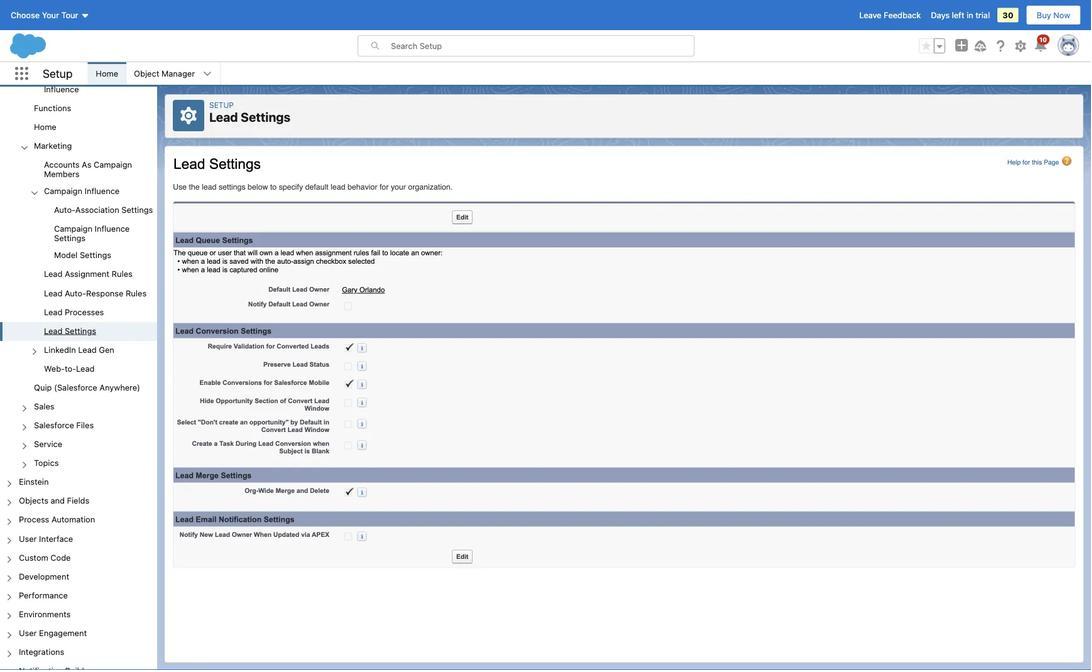 Task type: describe. For each thing, give the bounding box(es) containing it.
lead settings link
[[44, 326, 96, 338]]

environments link
[[19, 610, 71, 621]]

settings inside "lead settings" link
[[65, 326, 96, 336]]

30
[[1003, 10, 1014, 20]]

your
[[42, 10, 59, 20]]

Search Setup text field
[[391, 36, 694, 56]]

setup lead settings
[[209, 101, 290, 124]]

object manager
[[134, 69, 195, 78]]

lead inside linkedin lead gen link
[[78, 345, 97, 354]]

user interface
[[19, 534, 73, 544]]

custom code link
[[19, 553, 71, 564]]

web-
[[44, 364, 65, 373]]

accounts
[[44, 160, 80, 169]]

user interface link
[[19, 534, 73, 545]]

influence link
[[44, 84, 79, 96]]

auto-association settings link
[[54, 205, 153, 217]]

settings inside model settings link
[[80, 251, 111, 260]]

(salesforce
[[54, 383, 97, 392]]

service link
[[34, 440, 62, 451]]

leave feedback link
[[859, 10, 921, 20]]

environments
[[19, 610, 71, 619]]

engagement
[[39, 629, 87, 638]]

integrations
[[19, 648, 64, 657]]

object
[[134, 69, 159, 78]]

process
[[19, 515, 49, 525]]

lead assignment rules link
[[44, 269, 133, 281]]

campaign influence settings
[[54, 224, 130, 243]]

buy now button
[[1026, 5, 1081, 25]]

0 vertical spatial rules
[[112, 269, 133, 279]]

salesforce files
[[34, 421, 94, 430]]

10 button
[[1033, 35, 1050, 53]]

marketing
[[34, 141, 72, 150]]

salesforce
[[34, 421, 74, 430]]

marketing link
[[34, 141, 72, 152]]

process automation
[[19, 515, 95, 525]]

lead assignment rules
[[44, 269, 133, 279]]

functions
[[34, 103, 71, 113]]

and
[[51, 496, 65, 506]]

lead inside lead processes link
[[44, 307, 62, 317]]

choose your tour
[[11, 10, 78, 20]]

lead up lead processes
[[44, 288, 62, 298]]

objects
[[19, 496, 48, 506]]

0 vertical spatial home
[[96, 69, 118, 78]]

trial
[[976, 10, 990, 20]]

performance link
[[19, 591, 68, 602]]

code
[[51, 553, 71, 562]]

quip
[[34, 383, 52, 392]]

gen
[[99, 345, 114, 354]]

campaign influence
[[44, 186, 120, 196]]

lead inside "lead settings" link
[[44, 326, 62, 336]]

quip (salesforce anywhere)
[[34, 383, 140, 392]]

lead processes link
[[44, 307, 104, 319]]

functions link
[[34, 103, 71, 115]]

development
[[19, 572, 69, 581]]

topics link
[[34, 458, 59, 470]]

user engagement link
[[19, 629, 87, 640]]

feedback
[[884, 10, 921, 20]]

accounts as campaign members
[[44, 160, 132, 179]]

buy now
[[1037, 10, 1070, 20]]

0 vertical spatial home link
[[88, 62, 126, 85]]

marketing tree item
[[0, 137, 157, 379]]

leave
[[859, 10, 881, 20]]

group containing accounts as campaign members
[[0, 156, 157, 379]]

now
[[1053, 10, 1070, 20]]

campaign inside accounts as campaign members
[[94, 160, 132, 169]]

lead processes
[[44, 307, 104, 317]]

lead inside the web-to-lead link
[[76, 364, 95, 373]]

lead inside setup lead settings
[[209, 110, 238, 124]]

as
[[82, 160, 91, 169]]

lead settings
[[44, 326, 96, 336]]

linkedin
[[44, 345, 76, 354]]

settings for influence
[[54, 234, 86, 243]]

linkedin lead gen link
[[44, 345, 114, 356]]

campaign influence tree item
[[0, 183, 157, 266]]

topics
[[34, 458, 59, 468]]

interface
[[39, 534, 73, 544]]

leave feedback
[[859, 10, 921, 20]]



Task type: locate. For each thing, give the bounding box(es) containing it.
sales
[[34, 402, 54, 411]]

fields
[[67, 496, 89, 506]]

home link up marketing
[[34, 122, 56, 133]]

group
[[0, 0, 157, 474], [919, 38, 945, 53], [0, 156, 157, 379], [0, 201, 157, 266]]

campaign up model on the top of page
[[54, 224, 92, 234]]

settings for lead
[[241, 110, 290, 124]]

lead settings tree item
[[0, 322, 157, 341]]

members
[[44, 169, 80, 179]]

days
[[931, 10, 950, 20]]

lead down model on the top of page
[[44, 269, 62, 279]]

campaign inside campaign influence settings
[[54, 224, 92, 234]]

1 horizontal spatial home
[[96, 69, 118, 78]]

home
[[96, 69, 118, 78], [34, 122, 56, 132]]

lead inside lead assignment rules link
[[44, 269, 62, 279]]

setup for setup
[[43, 67, 73, 80]]

linkedin lead gen
[[44, 345, 114, 354]]

custom code
[[19, 553, 71, 562]]

custom
[[19, 553, 48, 562]]

settings inside setup lead settings
[[241, 110, 290, 124]]

1 vertical spatial setup
[[209, 101, 234, 109]]

lead
[[209, 110, 238, 124], [44, 269, 62, 279], [44, 288, 62, 298], [44, 307, 62, 317], [44, 326, 62, 336], [78, 345, 97, 354], [76, 364, 95, 373]]

process automation link
[[19, 515, 95, 527]]

user for user interface
[[19, 534, 37, 544]]

campaign influence settings link
[[54, 224, 157, 243]]

auto-association settings
[[54, 205, 153, 215]]

1 vertical spatial home
[[34, 122, 56, 132]]

auto- inside campaign influence tree item
[[54, 205, 75, 215]]

lead left the gen
[[78, 345, 97, 354]]

1 horizontal spatial home link
[[88, 62, 126, 85]]

influence for campaign influence
[[85, 186, 120, 196]]

settings for association
[[121, 205, 153, 215]]

1 horizontal spatial setup
[[209, 101, 234, 109]]

rules
[[112, 269, 133, 279], [126, 288, 147, 298]]

response
[[86, 288, 123, 298]]

web-to-lead
[[44, 364, 95, 373]]

1 vertical spatial auto-
[[65, 288, 86, 298]]

lead auto-response rules
[[44, 288, 147, 298]]

home link
[[88, 62, 126, 85], [34, 122, 56, 133]]

lead up quip (salesforce anywhere)
[[76, 364, 95, 373]]

campaign influence link
[[44, 186, 120, 198]]

0 horizontal spatial home link
[[34, 122, 56, 133]]

in
[[967, 10, 973, 20]]

objects and fields link
[[19, 496, 89, 508]]

development link
[[19, 572, 69, 583]]

objects and fields
[[19, 496, 89, 506]]

model settings link
[[54, 251, 111, 262]]

0 vertical spatial setup
[[43, 67, 73, 80]]

home link left object
[[88, 62, 126, 85]]

einstein
[[19, 477, 49, 487]]

setup
[[43, 67, 73, 80], [209, 101, 234, 109]]

user for user engagement
[[19, 629, 37, 638]]

user engagement
[[19, 629, 87, 638]]

group containing auto-association settings
[[0, 201, 157, 266]]

salesforce files link
[[34, 421, 94, 432]]

choose your tour button
[[10, 5, 90, 25]]

1 vertical spatial rules
[[126, 288, 147, 298]]

sales link
[[34, 402, 54, 413]]

auto-
[[54, 205, 75, 215], [65, 288, 86, 298]]

campaign for campaign influence settings
[[54, 224, 92, 234]]

to-
[[65, 364, 76, 373]]

home left object
[[96, 69, 118, 78]]

1 vertical spatial influence
[[85, 186, 120, 196]]

assignment
[[65, 269, 109, 279]]

group containing influence
[[0, 0, 157, 474]]

object manager link
[[126, 62, 202, 85]]

rules right response
[[126, 288, 147, 298]]

10
[[1039, 36, 1047, 43]]

setup link
[[209, 101, 234, 109]]

tour
[[61, 10, 78, 20]]

integrations link
[[19, 648, 64, 659]]

user up custom
[[19, 534, 37, 544]]

rules up response
[[112, 269, 133, 279]]

choose
[[11, 10, 40, 20]]

model settings
[[54, 251, 111, 260]]

service
[[34, 440, 62, 449]]

einstein link
[[19, 477, 49, 489]]

campaign
[[94, 160, 132, 169], [44, 186, 82, 196], [54, 224, 92, 234]]

home down functions link
[[34, 122, 56, 132]]

web-to-lead link
[[44, 364, 95, 375]]

0 horizontal spatial home
[[34, 122, 56, 132]]

anywhere)
[[99, 383, 140, 392]]

settings inside auto-association settings link
[[121, 205, 153, 215]]

campaign down members
[[44, 186, 82, 196]]

processes
[[65, 307, 104, 317]]

settings inside campaign influence settings
[[54, 234, 86, 243]]

1 vertical spatial home link
[[34, 122, 56, 133]]

accounts as campaign members link
[[44, 160, 157, 179]]

campaign right as
[[94, 160, 132, 169]]

lead auto-response rules link
[[44, 288, 147, 300]]

influence down auto-association settings link
[[95, 224, 130, 234]]

1 user from the top
[[19, 534, 37, 544]]

automation
[[51, 515, 95, 525]]

0 vertical spatial user
[[19, 534, 37, 544]]

0 horizontal spatial setup
[[43, 67, 73, 80]]

auto- up lead processes
[[65, 288, 86, 298]]

user
[[19, 534, 37, 544], [19, 629, 37, 638]]

1 vertical spatial campaign
[[44, 186, 82, 196]]

influence up the functions
[[44, 84, 79, 94]]

campaign for campaign influence
[[44, 186, 82, 196]]

manager
[[162, 69, 195, 78]]

1 vertical spatial user
[[19, 629, 37, 638]]

settings
[[241, 110, 290, 124], [121, 205, 153, 215], [54, 234, 86, 243], [80, 251, 111, 260], [65, 326, 96, 336]]

0 vertical spatial influence
[[44, 84, 79, 94]]

0 vertical spatial campaign
[[94, 160, 132, 169]]

auto- down campaign influence link
[[54, 205, 75, 215]]

quip (salesforce anywhere) link
[[34, 383, 140, 394]]

buy
[[1037, 10, 1051, 20]]

influence inside campaign influence settings
[[95, 224, 130, 234]]

0 vertical spatial auto-
[[54, 205, 75, 215]]

lead up lead settings
[[44, 307, 62, 317]]

association
[[75, 205, 119, 215]]

influence for campaign influence settings
[[95, 224, 130, 234]]

left
[[952, 10, 964, 20]]

user up integrations in the left bottom of the page
[[19, 629, 37, 638]]

days left in trial
[[931, 10, 990, 20]]

model
[[54, 251, 78, 260]]

2 vertical spatial influence
[[95, 224, 130, 234]]

influence up auto-association settings
[[85, 186, 120, 196]]

influence
[[44, 84, 79, 94], [85, 186, 120, 196], [95, 224, 130, 234]]

setup for setup lead settings
[[209, 101, 234, 109]]

setup inside setup lead settings
[[209, 101, 234, 109]]

2 user from the top
[[19, 629, 37, 638]]

2 vertical spatial campaign
[[54, 224, 92, 234]]

lead up linkedin
[[44, 326, 62, 336]]

lead down setup link
[[209, 110, 238, 124]]

files
[[76, 421, 94, 430]]



Task type: vqa. For each thing, say whether or not it's contained in the screenshot.
Data Classification
no



